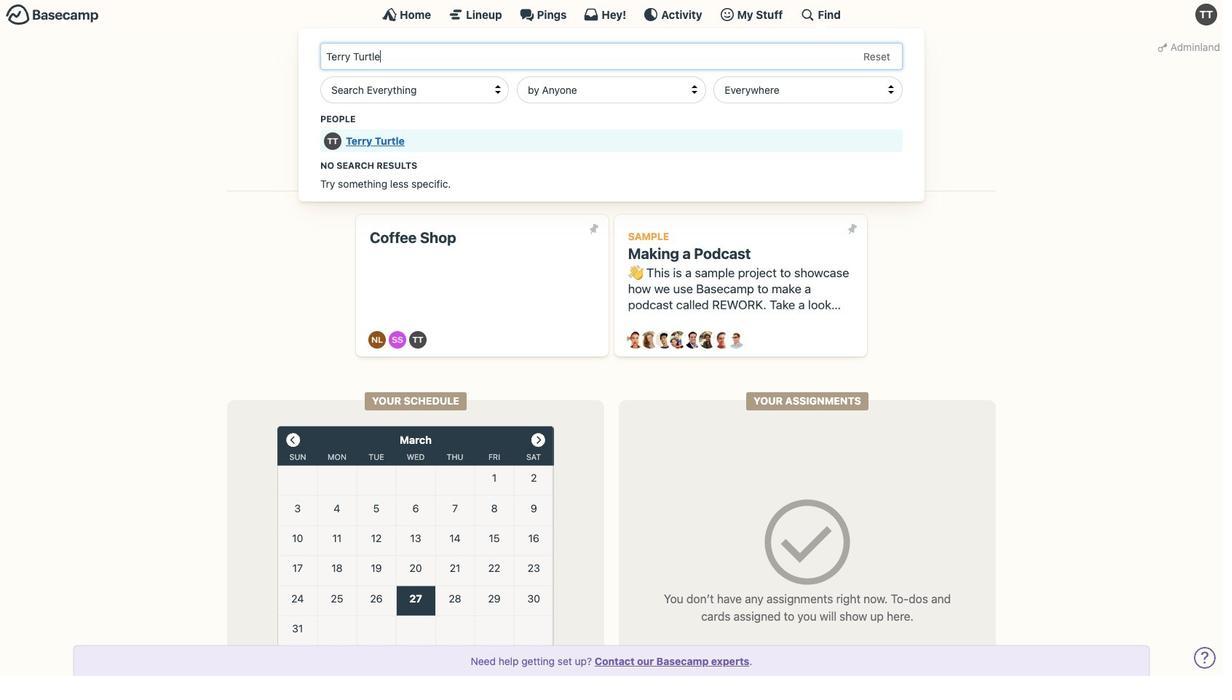 Task type: describe. For each thing, give the bounding box(es) containing it.
keyboard shortcut: ⌘ + / image
[[800, 7, 815, 22]]

steve marsh image
[[713, 332, 731, 349]]

none reset field inside main element
[[856, 48, 898, 66]]

main element
[[0, 0, 1223, 202]]

alert inside main element
[[320, 159, 903, 192]]

annie bryan image
[[627, 332, 644, 349]]

switch accounts image
[[6, 4, 99, 26]]

1 vertical spatial terry turtle image
[[409, 332, 427, 349]]

cheryl walters image
[[641, 332, 659, 349]]

terry turtle image
[[324, 132, 341, 150]]

nicole katz image
[[699, 332, 716, 349]]



Task type: locate. For each thing, give the bounding box(es) containing it.
sarah silvers image
[[389, 332, 407, 349]]

1 horizontal spatial terry turtle image
[[1196, 4, 1217, 25]]

josh fiske image
[[684, 332, 702, 349]]

None reset field
[[856, 48, 898, 66]]

alert
[[320, 159, 903, 192]]

jared davis image
[[656, 332, 673, 349]]

terry turtle image inside main element
[[1196, 4, 1217, 25]]

jennifer young image
[[670, 332, 688, 349]]

natalie lubich image
[[369, 332, 386, 349]]

0 horizontal spatial terry turtle image
[[409, 332, 427, 349]]

0 vertical spatial terry turtle image
[[1196, 4, 1217, 25]]

victor cooper image
[[728, 332, 745, 349]]

terry turtle image
[[1196, 4, 1217, 25], [409, 332, 427, 349]]

Search for… search field
[[320, 43, 903, 70]]



Task type: vqa. For each thing, say whether or not it's contained in the screenshot.
the you to the bottom
no



